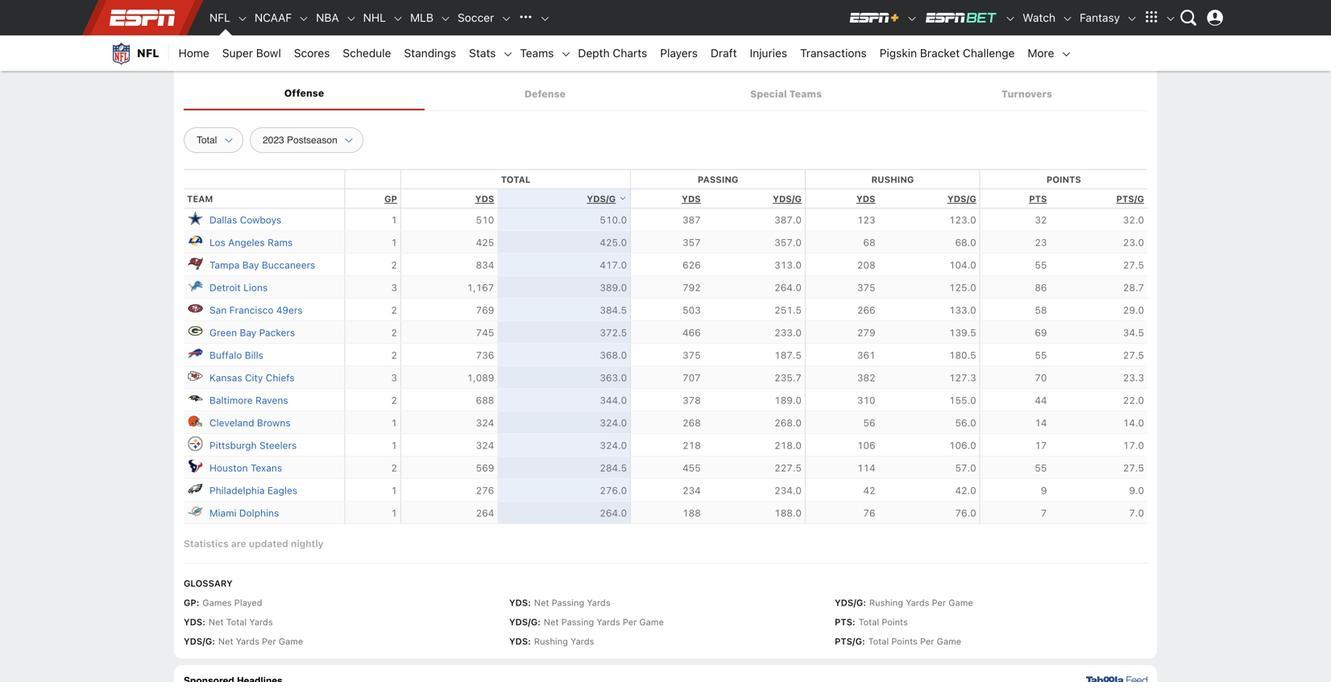 Task type: describe. For each thing, give the bounding box(es) containing it.
espn+ image
[[849, 11, 901, 24]]

charts
[[613, 46, 648, 60]]

1 horizontal spatial more espn image
[[1166, 13, 1177, 24]]

pittsburgh steelers image
[[187, 436, 203, 452]]

2 yds link from the left
[[682, 194, 701, 205]]

kansas city chiefs link
[[210, 371, 295, 386]]

736
[[476, 350, 494, 361]]

transactions
[[800, 46, 867, 60]]

466
[[683, 327, 701, 339]]

per for yds/g : rushing yards per game
[[932, 598, 946, 609]]

fantasy
[[1080, 11, 1120, 24]]

1,089
[[467, 373, 494, 384]]

philadelphia eagles
[[210, 485, 298, 497]]

pts : total points
[[835, 618, 908, 628]]

san francisco 49ers image
[[187, 300, 203, 317]]

challenge
[[963, 46, 1015, 60]]

more image
[[1061, 48, 1072, 60]]

23.0
[[1124, 237, 1145, 248]]

bay for green
[[240, 327, 257, 339]]

dallas cowboys image
[[187, 210, 203, 226]]

2 for 736
[[391, 350, 397, 361]]

1 yds link from the left
[[475, 194, 494, 205]]

tampa bay buccaneers
[[210, 260, 315, 271]]

: for net passing yards per game
[[538, 618, 541, 628]]

yards down "played"
[[249, 618, 273, 628]]

total for nfl
[[294, 38, 348, 65]]

dallas cowboys
[[210, 215, 282, 226]]

22.0
[[1124, 395, 1145, 406]]

1 for 188
[[391, 508, 397, 519]]

27.5 for 180.5
[[1124, 350, 1145, 361]]

cleveland browns link
[[210, 416, 291, 431]]

ncaaf image
[[298, 13, 310, 24]]

buffalo
[[210, 350, 242, 361]]

schedule
[[343, 46, 391, 60]]

133.0
[[950, 305, 977, 316]]

17.0
[[1124, 440, 1145, 452]]

218
[[683, 440, 701, 452]]

2 for 769
[[391, 305, 397, 316]]

310
[[858, 395, 876, 406]]

nfl team total offense postseason stats 2023
[[184, 38, 702, 65]]

standings link
[[398, 35, 463, 71]]

super
[[222, 46, 253, 60]]

69
[[1035, 327, 1048, 339]]

baltimore
[[210, 395, 253, 406]]

pts for pts
[[1030, 194, 1048, 205]]

stats inside stats link
[[469, 46, 496, 60]]

buffalo bills link
[[210, 348, 264, 363]]

123
[[858, 215, 876, 226]]

0 horizontal spatial nfl link
[[102, 35, 169, 71]]

gp for gp
[[385, 194, 397, 205]]

nba
[[316, 11, 339, 24]]

nba image
[[346, 13, 357, 24]]

tampa bay buccaneers image
[[187, 255, 203, 271]]

29.0
[[1124, 305, 1145, 316]]

yds/g : net yards per game
[[184, 637, 303, 647]]

1 yds/g link from the left
[[587, 194, 627, 205]]

net for net passing yards per game
[[544, 618, 559, 628]]

yds/g up pts : total points
[[835, 598, 863, 609]]

1 horizontal spatial 375
[[858, 282, 876, 294]]

houston texans image
[[187, 458, 203, 475]]

yds up the yds : rushing yards
[[509, 598, 528, 609]]

played
[[234, 598, 262, 609]]

1 horizontal spatial 264.0
[[775, 282, 802, 294]]

1 for 234
[[391, 485, 397, 497]]

0 vertical spatial rushing
[[872, 175, 914, 185]]

net for net total yards
[[209, 618, 224, 628]]

3 for 1,089
[[391, 373, 397, 384]]

769
[[476, 305, 494, 316]]

lions
[[244, 282, 268, 294]]

pittsburgh
[[210, 440, 257, 452]]

27.5 for 57.0
[[1124, 463, 1145, 474]]

yards down yds : net total yards
[[236, 637, 260, 647]]

372.5
[[600, 327, 627, 339]]

cowboys
[[240, 215, 282, 226]]

189.0
[[775, 395, 802, 406]]

55 for 180.5
[[1035, 350, 1048, 361]]

postseason
[[445, 38, 574, 65]]

1 vertical spatial team
[[187, 194, 213, 205]]

: for net total yards
[[202, 618, 205, 628]]

2 for 834
[[391, 260, 397, 271]]

baltimore ravens
[[210, 395, 288, 406]]

nba link
[[310, 0, 346, 35]]

yds/g down yds : net total yards
[[184, 637, 212, 647]]

44
[[1035, 395, 1048, 406]]

espn more sports home page image
[[514, 6, 538, 30]]

: for net yards per game
[[212, 637, 215, 647]]

387
[[683, 215, 701, 226]]

green bay packers
[[210, 327, 295, 339]]

net for net passing yards
[[534, 598, 549, 609]]

steelers
[[260, 440, 297, 452]]

miami
[[210, 508, 237, 519]]

tab list inside standings page main content
[[184, 78, 1148, 111]]

stats link
[[463, 35, 502, 71]]

game for pts/g : total points per game
[[937, 637, 962, 647]]

kansas city chiefs
[[210, 373, 295, 384]]

187.5
[[775, 350, 802, 361]]

106
[[858, 440, 876, 452]]

schedule link
[[336, 35, 398, 71]]

more sports image
[[539, 13, 551, 24]]

114
[[858, 463, 876, 474]]

detroit lions
[[210, 282, 268, 294]]

green bay packers image
[[187, 323, 203, 339]]

passing for net passing yards
[[552, 598, 585, 609]]

stats image
[[502, 48, 514, 60]]

yds up "510"
[[475, 194, 494, 205]]

total for pts/g
[[869, 637, 889, 647]]

834
[[476, 260, 494, 271]]

pittsburgh steelers
[[210, 440, 297, 452]]

updated
[[249, 539, 288, 550]]

detroit lions link
[[210, 280, 268, 296]]

56
[[864, 418, 876, 429]]

yds/g up 387.0
[[773, 194, 802, 205]]

pigskin bracket challenge
[[880, 46, 1015, 60]]

127.3
[[950, 373, 977, 384]]

espn plus image
[[907, 13, 918, 24]]

yds up 123
[[857, 194, 876, 205]]

home link
[[172, 35, 216, 71]]

per for pts/g : total points per game
[[921, 637, 935, 647]]

los
[[210, 237, 226, 248]]

pts/g : total points per game
[[835, 637, 962, 647]]

teams link
[[514, 35, 561, 71]]

offense inside offense link
[[284, 87, 324, 99]]

offense link
[[184, 78, 425, 108]]

more link
[[1022, 35, 1061, 71]]

0 vertical spatial offense
[[353, 38, 441, 65]]

miami dolphins image
[[187, 504, 203, 520]]

game for yds/g : rushing yards per game
[[949, 598, 973, 609]]

are
[[231, 539, 246, 550]]

626
[[683, 260, 701, 271]]

los angeles rams image
[[187, 233, 203, 249]]

yds down the gp : games played
[[184, 618, 202, 628]]

advertisement element
[[275, 0, 1057, 16]]

49ers
[[276, 305, 303, 316]]

soccer image
[[501, 13, 512, 24]]

235.7
[[775, 373, 802, 384]]

yards down yds : net passing yards
[[597, 618, 620, 628]]

yards up 'yds/g : net passing yards per game'
[[587, 598, 611, 609]]

276.0
[[600, 485, 627, 497]]

208
[[858, 260, 876, 271]]

2 yds/g link from the left
[[773, 194, 802, 205]]

357.0
[[775, 237, 802, 248]]

76
[[864, 508, 876, 519]]

324 for 268
[[476, 418, 494, 429]]

stats inside standings page main content
[[579, 38, 638, 65]]

houston
[[210, 463, 248, 474]]

68
[[864, 237, 876, 248]]

yds down yds : net passing yards
[[509, 637, 528, 647]]

depth charts
[[578, 46, 648, 60]]

9
[[1041, 485, 1048, 497]]

nhl image
[[393, 13, 404, 24]]

yds up 387
[[682, 194, 701, 205]]

rushing for rushing yards
[[534, 637, 568, 647]]

pts/g for pts/g
[[1117, 194, 1145, 205]]

42
[[864, 485, 876, 497]]

profile management image
[[1208, 10, 1224, 26]]

pittsburgh steelers link
[[210, 438, 297, 454]]

super bowl link
[[216, 35, 288, 71]]



Task type: locate. For each thing, give the bounding box(es) containing it.
gp for gp : games played
[[184, 598, 196, 609]]

375 down "466" at the right of page
[[683, 350, 701, 361]]

0 vertical spatial points
[[1047, 175, 1082, 185]]

total for pts
[[859, 618, 880, 628]]

3 yds/g link from the left
[[948, 194, 977, 205]]

1 55 from the top
[[1035, 260, 1048, 271]]

6 2 from the top
[[391, 463, 397, 474]]

nfl link left home link
[[102, 35, 169, 71]]

1 horizontal spatial team
[[231, 38, 290, 65]]

1 vertical spatial bay
[[240, 327, 257, 339]]

324 down 688
[[476, 418, 494, 429]]

0 vertical spatial teams
[[520, 46, 554, 60]]

1 vertical spatial pts/g
[[835, 637, 862, 647]]

1 vertical spatial 375
[[683, 350, 701, 361]]

1 3 from the top
[[391, 282, 397, 294]]

324 for 218
[[476, 440, 494, 452]]

net
[[534, 598, 549, 609], [209, 618, 224, 628], [544, 618, 559, 628], [218, 637, 233, 647]]

pts for pts : total points
[[835, 618, 853, 628]]

2 for 688
[[391, 395, 397, 406]]

0 vertical spatial team
[[231, 38, 290, 65]]

defense link
[[425, 79, 666, 109]]

nhl
[[363, 11, 386, 24]]

104.0
[[950, 260, 977, 271]]

361
[[858, 350, 876, 361]]

passing up 387
[[698, 175, 739, 185]]

philadelphia
[[210, 485, 265, 497]]

miami dolphins link
[[210, 506, 279, 521]]

1 vertical spatial teams
[[790, 88, 822, 99]]

watch
[[1023, 11, 1056, 24]]

more espn image
[[1140, 6, 1164, 30], [1166, 13, 1177, 24]]

268
[[683, 418, 701, 429]]

nfl link
[[203, 0, 237, 35], [102, 35, 169, 71]]

55 for 104.0
[[1035, 260, 1048, 271]]

1 vertical spatial offense
[[284, 87, 324, 99]]

points up the pts link
[[1047, 175, 1082, 185]]

17
[[1035, 440, 1048, 452]]

yds/g : net passing yards per game
[[509, 618, 664, 628]]

324 up 569
[[476, 440, 494, 452]]

2 55 from the top
[[1035, 350, 1048, 361]]

0 vertical spatial 55
[[1035, 260, 1048, 271]]

super bowl
[[222, 46, 281, 60]]

0 horizontal spatial pts/g
[[835, 637, 862, 647]]

0 vertical spatial 3
[[391, 282, 397, 294]]

1 vertical spatial points
[[882, 618, 908, 628]]

texans
[[251, 463, 282, 474]]

264.0 down 276.0
[[600, 508, 627, 519]]

defense
[[525, 88, 566, 99]]

2 for 745
[[391, 327, 397, 339]]

2 vertical spatial 55
[[1035, 463, 1048, 474]]

bay down los angeles rams link
[[242, 260, 259, 271]]

1 horizontal spatial offense
[[353, 38, 441, 65]]

gp
[[385, 194, 397, 205], [184, 598, 196, 609]]

3 55 from the top
[[1035, 463, 1048, 474]]

3 27.5 from the top
[[1124, 463, 1145, 474]]

pts up pts/g : total points per game
[[835, 618, 853, 628]]

players
[[660, 46, 698, 60]]

1 vertical spatial 55
[[1035, 350, 1048, 361]]

yds link up "510"
[[475, 194, 494, 205]]

1 2 from the top
[[391, 260, 397, 271]]

0 vertical spatial 27.5
[[1124, 260, 1145, 271]]

offense down scores link
[[284, 87, 324, 99]]

houston texans link
[[210, 461, 282, 476]]

yards up pts/g : total points per game
[[906, 598, 930, 609]]

dallas cowboys link
[[210, 213, 282, 228]]

game for yds/g : net yards per game
[[279, 637, 303, 647]]

266
[[858, 305, 876, 316]]

2 3 from the top
[[391, 373, 397, 384]]

yds/g link
[[587, 194, 627, 205], [773, 194, 802, 205], [948, 194, 977, 205]]

0 horizontal spatial offense
[[284, 87, 324, 99]]

56.0
[[956, 418, 977, 429]]

yds/g up 123.0
[[948, 194, 977, 205]]

1 for 268
[[391, 418, 397, 429]]

yds/g link up 123.0
[[948, 194, 977, 205]]

7.0
[[1130, 508, 1145, 519]]

baltimore ravens link
[[210, 393, 288, 408]]

: for total points
[[853, 618, 856, 628]]

soccer link
[[451, 0, 501, 35]]

76.0
[[956, 508, 977, 519]]

detroit
[[210, 282, 241, 294]]

0 horizontal spatial gp
[[184, 598, 196, 609]]

watch image
[[1063, 13, 1074, 24]]

bay for tampa
[[242, 260, 259, 271]]

1 324.0 from the top
[[600, 418, 627, 429]]

27.5 for 104.0
[[1124, 260, 1145, 271]]

1 for 387
[[391, 215, 397, 226]]

: for games played
[[196, 598, 199, 609]]

passing down yds : net passing yards
[[562, 618, 594, 628]]

scores link
[[288, 35, 336, 71]]

1 horizontal spatial stats
[[579, 38, 638, 65]]

bay inside 'link'
[[240, 327, 257, 339]]

team up dallas cowboys icon
[[187, 194, 213, 205]]

2 324 from the top
[[476, 440, 494, 452]]

313.0
[[775, 260, 802, 271]]

: for rushing yards
[[528, 637, 531, 647]]

1 vertical spatial 324.0
[[600, 440, 627, 452]]

nfl image
[[237, 13, 248, 24]]

per
[[932, 598, 946, 609], [623, 618, 637, 628], [262, 637, 276, 647], [921, 637, 935, 647]]

pts up the 32
[[1030, 194, 1048, 205]]

glossary
[[184, 579, 233, 589]]

23
[[1035, 237, 1048, 248]]

68.0
[[956, 237, 977, 248]]

0 horizontal spatial yds/g link
[[587, 194, 627, 205]]

264.0 up 251.5
[[775, 282, 802, 294]]

27.5 up 28.7
[[1124, 260, 1145, 271]]

2 324.0 from the top
[[600, 440, 627, 452]]

1 for 357
[[391, 237, 397, 248]]

1 horizontal spatial yds/g link
[[773, 194, 802, 205]]

gp link
[[385, 194, 397, 205]]

0 vertical spatial pts/g
[[1117, 194, 1145, 205]]

teams right special
[[790, 88, 822, 99]]

points for total points
[[882, 618, 908, 628]]

234.0
[[775, 485, 802, 497]]

francisco
[[229, 305, 274, 316]]

387.0
[[775, 215, 802, 226]]

0 horizontal spatial espn bet image
[[925, 11, 999, 24]]

1 horizontal spatial teams
[[790, 88, 822, 99]]

points down pts : total points
[[892, 637, 918, 647]]

philadelphia eagles link
[[210, 483, 298, 499]]

points up pts/g : total points per game
[[882, 618, 908, 628]]

1 horizontal spatial yds link
[[682, 194, 701, 205]]

0 vertical spatial 324.0
[[600, 418, 627, 429]]

0 horizontal spatial more espn image
[[1140, 6, 1164, 30]]

324
[[476, 418, 494, 429], [476, 440, 494, 452]]

tab list
[[184, 78, 1148, 111]]

teams image
[[561, 48, 572, 60]]

special teams link
[[666, 79, 907, 109]]

382
[[858, 373, 876, 384]]

2 vertical spatial passing
[[562, 618, 594, 628]]

yds : net passing yards
[[509, 598, 611, 609]]

pts/g link
[[1117, 194, 1145, 205]]

2 2 from the top
[[391, 305, 397, 316]]

bowl
[[256, 46, 281, 60]]

0 horizontal spatial team
[[187, 194, 213, 205]]

279
[[858, 327, 876, 339]]

5 1 from the top
[[391, 485, 397, 497]]

passing for net passing yards per game
[[562, 618, 594, 628]]

2 27.5 from the top
[[1124, 350, 1145, 361]]

buccaneers
[[262, 260, 315, 271]]

55 up 70
[[1035, 350, 1048, 361]]

1 vertical spatial 324
[[476, 440, 494, 452]]

1 27.5 from the top
[[1124, 260, 1145, 271]]

55 down the 17 in the bottom right of the page
[[1035, 463, 1048, 474]]

los angeles rams link
[[210, 235, 293, 250]]

special teams
[[750, 88, 822, 99]]

357
[[683, 237, 701, 248]]

pts/g up 32.0
[[1117, 194, 1145, 205]]

324.0 down 344.0
[[600, 418, 627, 429]]

bay down francisco
[[240, 327, 257, 339]]

san
[[210, 305, 227, 316]]

dallas
[[210, 215, 237, 226]]

: for total points per game
[[862, 637, 865, 647]]

yds link up 387
[[682, 194, 701, 205]]

team down ncaaf link
[[231, 38, 290, 65]]

: for rushing yards per game
[[863, 598, 866, 609]]

2 vertical spatial 27.5
[[1124, 463, 1145, 474]]

4 2 from the top
[[391, 350, 397, 361]]

packers
[[259, 327, 295, 339]]

2 horizontal spatial yds/g link
[[948, 194, 977, 205]]

0 horizontal spatial 264.0
[[600, 508, 627, 519]]

0 vertical spatial passing
[[698, 175, 739, 185]]

123.0
[[950, 215, 977, 226]]

2 horizontal spatial yds link
[[857, 194, 876, 205]]

espn bet image
[[925, 11, 999, 24], [1005, 13, 1017, 24]]

cleveland browns
[[210, 418, 291, 429]]

3 2 from the top
[[391, 327, 397, 339]]

1 horizontal spatial gp
[[385, 194, 397, 205]]

pts/g down pts : total points
[[835, 637, 862, 647]]

27.5 down 17.0
[[1124, 463, 1145, 474]]

1 vertical spatial passing
[[552, 598, 585, 609]]

0 vertical spatial pts
[[1030, 194, 1048, 205]]

yds/g link up 387.0
[[773, 194, 802, 205]]

teams right stats "image"
[[520, 46, 554, 60]]

fantasy image
[[1127, 13, 1138, 24]]

0 horizontal spatial stats
[[469, 46, 496, 60]]

0 horizontal spatial 375
[[683, 350, 701, 361]]

42.0
[[956, 485, 977, 497]]

1 vertical spatial 27.5
[[1124, 350, 1145, 361]]

0 vertical spatial 324
[[476, 418, 494, 429]]

yards down 'yds/g : net passing yards per game'
[[571, 637, 594, 647]]

points for total points per game
[[892, 637, 918, 647]]

gp : games played
[[184, 598, 262, 609]]

125.0
[[950, 282, 977, 294]]

234
[[683, 485, 701, 497]]

stats right teams image
[[579, 38, 638, 65]]

rushing down yds : net passing yards
[[534, 637, 568, 647]]

510.0
[[600, 215, 627, 226]]

teams
[[520, 46, 554, 60], [790, 88, 822, 99]]

team
[[231, 38, 290, 65], [187, 194, 213, 205]]

soccer
[[458, 11, 494, 24]]

2 vertical spatial points
[[892, 637, 918, 647]]

1 vertical spatial gp
[[184, 598, 196, 609]]

global navigation element
[[102, 0, 1230, 35]]

218.0
[[775, 440, 802, 452]]

0 horizontal spatial teams
[[520, 46, 554, 60]]

standings page main content
[[174, 24, 1158, 683]]

stats left stats "image"
[[469, 46, 496, 60]]

espn bet image up pigskin bracket challenge
[[925, 11, 999, 24]]

32.0
[[1124, 215, 1145, 226]]

1 vertical spatial 264.0
[[600, 508, 627, 519]]

1 vertical spatial 3
[[391, 373, 397, 384]]

1 vertical spatial rushing
[[870, 598, 904, 609]]

tab list containing offense
[[184, 78, 1148, 111]]

browns
[[257, 418, 291, 429]]

depth charts link
[[572, 35, 654, 71]]

55 for 57.0
[[1035, 463, 1048, 474]]

scores
[[294, 46, 330, 60]]

1 for 218
[[391, 440, 397, 452]]

pts/g for pts/g : total points per game
[[835, 637, 862, 647]]

264
[[476, 508, 494, 519]]

nfl inside global navigation element
[[210, 11, 230, 24]]

passing up 'yds/g : net passing yards per game'
[[552, 598, 585, 609]]

kansas
[[210, 373, 242, 384]]

san francisco 49ers link
[[210, 303, 303, 318]]

nfl link up the super at the top
[[203, 0, 237, 35]]

houston texans
[[210, 463, 282, 474]]

rushing up 123
[[872, 175, 914, 185]]

1 vertical spatial pts
[[835, 618, 853, 628]]

2 1 from the top
[[391, 237, 397, 248]]

detroit lions image
[[187, 278, 203, 294]]

pigskin bracket challenge link
[[874, 35, 1022, 71]]

1 324 from the top
[[476, 418, 494, 429]]

cleveland browns image
[[187, 413, 203, 429]]

injuries
[[750, 46, 788, 60]]

27.5 down '34.5'
[[1124, 350, 1145, 361]]

1 horizontal spatial nfl link
[[203, 0, 237, 35]]

teams inside "special teams" 'link'
[[790, 88, 822, 99]]

1 1 from the top
[[391, 215, 397, 226]]

5 2 from the top
[[391, 395, 397, 406]]

0 horizontal spatial yds link
[[475, 194, 494, 205]]

offense down nhl image
[[353, 38, 441, 65]]

58
[[1035, 305, 1048, 316]]

turnovers link
[[907, 79, 1148, 109]]

0 vertical spatial gp
[[385, 194, 397, 205]]

mlb link
[[404, 0, 440, 35]]

6 1 from the top
[[391, 508, 397, 519]]

0 vertical spatial 264.0
[[775, 282, 802, 294]]

special
[[750, 88, 787, 99]]

3 1 from the top
[[391, 418, 397, 429]]

2 vertical spatial rushing
[[534, 637, 568, 647]]

4 1 from the top
[[391, 440, 397, 452]]

pigskin
[[880, 46, 917, 60]]

tampa bay buccaneers link
[[210, 258, 315, 273]]

3 yds link from the left
[[857, 194, 876, 205]]

yds link up 123
[[857, 194, 876, 205]]

espn bet image left watch
[[1005, 13, 1017, 24]]

ncaaf
[[255, 11, 292, 24]]

kansas city chiefs image
[[187, 368, 203, 384]]

: for net passing yards
[[528, 598, 531, 609]]

375
[[858, 282, 876, 294], [683, 350, 701, 361]]

yds : net total yards
[[184, 618, 273, 628]]

mlb image
[[440, 13, 451, 24]]

3 for 1,167
[[391, 282, 397, 294]]

324.0 for 268
[[600, 418, 627, 429]]

green bay packers link
[[210, 325, 295, 341]]

buffalo bills
[[210, 350, 264, 361]]

nfl inside standings page main content
[[184, 38, 226, 65]]

0 vertical spatial 375
[[858, 282, 876, 294]]

324.0 for 218
[[600, 440, 627, 452]]

1 horizontal spatial pts/g
[[1117, 194, 1145, 205]]

net for net yards per game
[[218, 637, 233, 647]]

philadelphia eagles image
[[187, 481, 203, 497]]

0 vertical spatial bay
[[242, 260, 259, 271]]

per for yds/g : net yards per game
[[262, 637, 276, 647]]

55 up 86
[[1035, 260, 1048, 271]]

1 horizontal spatial pts
[[1030, 194, 1048, 205]]

tampa
[[210, 260, 240, 271]]

rushing up pts : total points
[[870, 598, 904, 609]]

rushing for rushing yards per game
[[870, 598, 904, 609]]

324.0 up 284.5
[[600, 440, 627, 452]]

1 horizontal spatial espn bet image
[[1005, 13, 1017, 24]]

0 horizontal spatial pts
[[835, 618, 853, 628]]

yds/g up 510.0
[[587, 194, 616, 205]]

yds/g up the yds : rushing yards
[[509, 618, 538, 628]]

yds/g link up 510.0
[[587, 194, 627, 205]]

:
[[196, 598, 199, 609], [528, 598, 531, 609], [863, 598, 866, 609], [202, 618, 205, 628], [538, 618, 541, 628], [853, 618, 856, 628], [212, 637, 215, 647], [528, 637, 531, 647], [862, 637, 865, 647]]

teams inside teams "link"
[[520, 46, 554, 60]]

buffalo bills image
[[187, 346, 203, 362]]

baltimore ravens image
[[187, 391, 203, 407]]

2 for 569
[[391, 463, 397, 474]]

375 down 208
[[858, 282, 876, 294]]



Task type: vqa. For each thing, say whether or not it's contained in the screenshot.
Kaci Seegars DE
no



